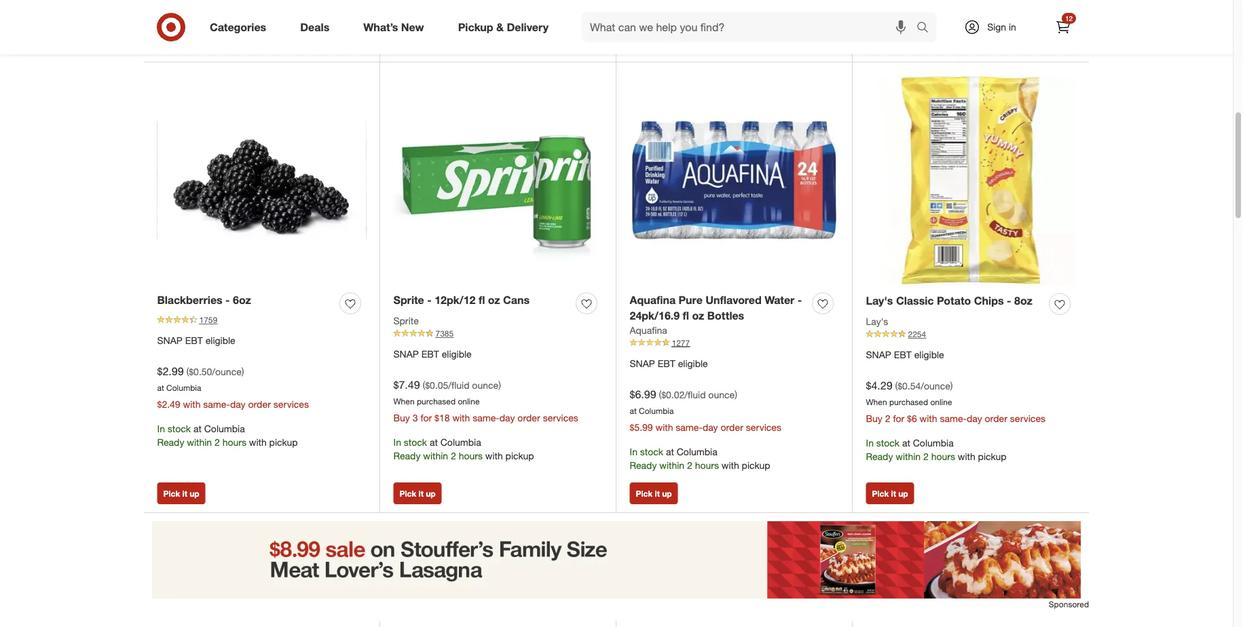 Task type: vqa. For each thing, say whether or not it's contained in the screenshot.


Task type: describe. For each thing, give the bounding box(es) containing it.
snap ebt eligible for aquafina pure unflavored water - 24pk/16.9 fl oz bottles
[[630, 358, 708, 369]]

$7.49
[[393, 379, 420, 392]]

at for $7.49
[[430, 436, 438, 448]]

1759
[[199, 315, 217, 325]]

purchased inside $4.29 ( $0.54 /ounce ) when purchased online buy 2 for $6 with same-day order services
[[889, 397, 928, 407]]

snap for sprite - 12pk/12 fl oz cans
[[393, 348, 419, 360]]

$18
[[435, 412, 450, 424]]

$0.05
[[425, 380, 448, 391]]

at for $4.29
[[902, 437, 910, 449]]

within for blackberries - 6oz
[[187, 436, 212, 448]]

6oz
[[233, 294, 251, 307]]

- left 12pk/12 on the left top of the page
[[427, 294, 432, 307]]

$0.50
[[189, 366, 212, 378]]

pickup & delivery
[[458, 20, 549, 34]]

pickup for lay's classic potato chips - 8oz
[[978, 451, 1007, 463]]

lay's link
[[866, 315, 888, 329]]

search button
[[911, 12, 943, 45]]

ebt for lay's classic potato chips - 8oz
[[894, 349, 912, 361]]

1277
[[672, 338, 690, 348]]

ebt for sprite - 12pk/12 fl oz cans
[[421, 348, 439, 360]]

stock for $6.99
[[640, 446, 663, 458]]

$6.99
[[630, 388, 656, 401]]

in
[[1009, 21, 1016, 33]]

services inside $4.29 ( $0.54 /ounce ) when purchased online buy 2 for $6 with same-day order services
[[1010, 413, 1046, 424]]

$0.54
[[898, 380, 921, 392]]

12pk/12
[[435, 294, 476, 307]]

columbia for $2.99
[[204, 423, 245, 435]]

( for $2.99
[[186, 366, 189, 378]]

same- inside $6.99 ( $0.02 /fluid ounce ) at columbia $5.99 with same-day order services
[[676, 421, 703, 433]]

categories
[[210, 20, 266, 34]]

sprite - 12pk/12 fl oz cans link
[[393, 293, 530, 308]]

snap ebt eligible for lay's classic potato chips - 8oz
[[866, 349, 944, 361]]

$5.99
[[630, 421, 653, 433]]

aquafina link
[[630, 324, 667, 337]]

/ounce for $4.29
[[921, 380, 950, 392]]

$2.99 ( $0.50 /ounce ) at columbia $2.49 with same-day order services
[[157, 365, 309, 410]]

services inside $2.99 ( $0.50 /ounce ) at columbia $2.49 with same-day order services
[[273, 398, 309, 410]]

7385
[[436, 329, 454, 339]]

0 horizontal spatial fl
[[479, 294, 485, 307]]

at inside $2.99 ( $0.50 /ounce ) at columbia $2.49 with same-day order services
[[157, 383, 164, 393]]

24pk/16.9
[[630, 309, 680, 322]]

stock for $7.49
[[404, 436, 427, 448]]

in for $6.99
[[630, 446, 638, 458]]

eligible for lay's classic potato chips - 8oz
[[914, 349, 944, 361]]

hours for sprite - 12pk/12 fl oz cans
[[459, 450, 483, 462]]

day inside $6.99 ( $0.02 /fluid ounce ) at columbia $5.99 with same-day order services
[[703, 421, 718, 433]]

order inside $4.29 ( $0.54 /ounce ) when purchased online buy 2 for $6 with same-day order services
[[985, 413, 1008, 424]]

$7.49 ( $0.05 /fluid ounce ) when purchased online buy 3 for $18 with same-day order services
[[393, 379, 578, 424]]

services inside $6.99 ( $0.02 /fluid ounce ) at columbia $5.99 with same-day order services
[[746, 421, 782, 433]]

purchased inside $7.49 ( $0.05 /fluid ounce ) when purchased online buy 3 for $18 with same-day order services
[[417, 396, 456, 407]]

/fluid for $7.49
[[448, 380, 469, 391]]

within for lay's classic potato chips - 8oz
[[896, 451, 921, 463]]

same- inside $4.29 ( $0.54 /ounce ) when purchased online buy 2 for $6 with same-day order services
[[940, 413, 967, 424]]

search
[[911, 22, 943, 35]]

water
[[765, 294, 795, 307]]

online inside $4.29 ( $0.54 /ounce ) when purchased online buy 2 for $6 with same-day order services
[[930, 397, 952, 407]]

sprite - 12pk/12 fl oz cans
[[393, 294, 530, 307]]

sign in link
[[953, 12, 1037, 42]]

snap ebt eligible down 1759
[[157, 335, 235, 347]]

hours for aquafina pure unflavored water - 24pk/16.9 fl oz bottles
[[695, 459, 719, 471]]

blackberries
[[157, 294, 222, 307]]

) inside $4.29 ( $0.54 /ounce ) when purchased online buy 2 for $6 with same-day order services
[[950, 380, 953, 392]]

sprite for sprite
[[393, 315, 419, 327]]

ready for sprite - 12pk/12 fl oz cans
[[393, 450, 421, 462]]

aquafina for aquafina pure unflavored water - 24pk/16.9 fl oz bottles
[[630, 294, 676, 307]]

$4.29 ( $0.54 /ounce ) when purchased online buy 2 for $6 with same-day order services
[[866, 379, 1046, 424]]

in stock at  columbia ready within 2 hours with pickup for $6.99
[[630, 446, 770, 471]]

&
[[496, 20, 504, 34]]

sprite link
[[393, 314, 419, 328]]

$2.49
[[157, 398, 180, 410]]

( for $7.49
[[423, 380, 425, 391]]

8oz
[[1014, 294, 1033, 307]]

$2.99
[[157, 365, 184, 378]]

sign
[[987, 21, 1006, 33]]

chips
[[974, 294, 1004, 307]]

columbia for $7.49
[[440, 436, 481, 448]]

at for $2.99
[[193, 423, 202, 435]]

( for $4.29
[[895, 380, 898, 392]]

ready for lay's classic potato chips - 8oz
[[866, 451, 893, 463]]

snap for aquafina pure unflavored water - 24pk/16.9 fl oz bottles
[[630, 358, 655, 369]]

/ounce for $2.99
[[212, 366, 242, 378]]

same- inside $2.99 ( $0.50 /ounce ) at columbia $2.49 with same-day order services
[[203, 398, 230, 410]]

for inside $7.49 ( $0.05 /fluid ounce ) when purchased online buy 3 for $18 with same-day order services
[[421, 412, 432, 424]]

within for sprite - 12pk/12 fl oz cans
[[423, 450, 448, 462]]

stock for $2.99
[[168, 423, 191, 435]]

buy inside $4.29 ( $0.54 /ounce ) when purchased online buy 2 for $6 with same-day order services
[[866, 413, 883, 424]]

in stock at  columbia ready within 2 hours with pickup for $2.99
[[157, 423, 298, 448]]

7385 link
[[393, 328, 603, 340]]

stock for $4.29
[[876, 437, 900, 449]]

pickup for sprite - 12pk/12 fl oz cans
[[506, 450, 534, 462]]

with inside $4.29 ( $0.54 /ounce ) when purchased online buy 2 for $6 with same-day order services
[[920, 413, 937, 424]]

columbia inside $6.99 ( $0.02 /fluid ounce ) at columbia $5.99 with same-day order services
[[639, 406, 674, 416]]

bottles
[[707, 309, 744, 322]]

columbia inside $2.99 ( $0.50 /ounce ) at columbia $2.49 with same-day order services
[[166, 383, 201, 393]]

cans
[[503, 294, 530, 307]]

3
[[413, 412, 418, 424]]

1277 link
[[630, 337, 839, 349]]

ounce for $7.49
[[472, 380, 498, 391]]

order inside $7.49 ( $0.05 /fluid ounce ) when purchased online buy 3 for $18 with same-day order services
[[518, 412, 540, 424]]

advertisement region
[[144, 521, 1089, 599]]

oz inside aquafina pure unflavored water - 24pk/16.9 fl oz bottles
[[692, 309, 704, 322]]



Task type: locate. For each thing, give the bounding box(es) containing it.
hours for lay's classic potato chips - 8oz
[[931, 451, 955, 463]]

sprite up sprite link
[[393, 294, 424, 307]]

0 horizontal spatial /ounce
[[212, 366, 242, 378]]

eligible for aquafina pure unflavored water - 24pk/16.9 fl oz bottles
[[678, 358, 708, 369]]

ebt down 2254
[[894, 349, 912, 361]]

hours
[[695, 8, 719, 20], [931, 8, 955, 20], [222, 436, 246, 448], [459, 450, 483, 462], [931, 451, 955, 463], [695, 459, 719, 471]]

) right the $0.54
[[950, 380, 953, 392]]

1 horizontal spatial /fluid
[[685, 389, 706, 401]]

/fluid
[[448, 380, 469, 391], [685, 389, 706, 401]]

purchased down $0.05
[[417, 396, 456, 407]]

/fluid inside $6.99 ( $0.02 /fluid ounce ) at columbia $5.99 with same-day order services
[[685, 389, 706, 401]]

/ounce down 2254
[[921, 380, 950, 392]]

columbia down the "$6"
[[913, 437, 954, 449]]

stock down 3
[[404, 436, 427, 448]]

sponsored
[[1049, 599, 1089, 610]]

/ounce down 1759
[[212, 366, 242, 378]]

) inside $2.99 ( $0.50 /ounce ) at columbia $2.49 with same-day order services
[[242, 366, 244, 378]]

within
[[659, 8, 684, 20], [896, 8, 921, 20], [187, 436, 212, 448], [423, 450, 448, 462], [896, 451, 921, 463], [659, 459, 684, 471]]

1 lay's from the top
[[866, 294, 893, 307]]

same- right the "$6"
[[940, 413, 967, 424]]

day
[[230, 398, 246, 410], [500, 412, 515, 424], [967, 413, 982, 424], [703, 421, 718, 433]]

pickup & delivery link
[[447, 12, 566, 42]]

12 link
[[1048, 12, 1078, 42]]

at up the $2.49
[[157, 383, 164, 393]]

0 horizontal spatial purchased
[[417, 396, 456, 407]]

stock down $4.29
[[876, 437, 900, 449]]

fl inside aquafina pure unflavored water - 24pk/16.9 fl oz bottles
[[683, 309, 689, 322]]

0 vertical spatial lay's
[[866, 294, 893, 307]]

day inside $2.99 ( $0.50 /ounce ) at columbia $2.49 with same-day order services
[[230, 398, 246, 410]]

for left the "$6"
[[893, 413, 905, 424]]

ounce
[[472, 380, 498, 391], [708, 389, 735, 401]]

lay's up lay's link
[[866, 294, 893, 307]]

ebt
[[185, 335, 203, 347], [421, 348, 439, 360], [894, 349, 912, 361], [658, 358, 675, 369]]

sprite down sprite - 12pk/12 fl oz cans link
[[393, 315, 419, 327]]

( right $4.29
[[895, 380, 898, 392]]

at down $6.99 ( $0.02 /fluid ounce ) at columbia $5.99 with same-day order services
[[666, 446, 674, 458]]

) inside $7.49 ( $0.05 /fluid ounce ) when purchased online buy 3 for $18 with same-day order services
[[498, 380, 501, 391]]

when inside $4.29 ( $0.54 /ounce ) when purchased online buy 2 for $6 with same-day order services
[[866, 397, 887, 407]]

0 vertical spatial oz
[[488, 294, 500, 307]]

blackberries - 6oz image
[[157, 76, 366, 285], [157, 76, 366, 285]]

within for aquafina pure unflavored water - 24pk/16.9 fl oz bottles
[[659, 459, 684, 471]]

online
[[458, 396, 480, 407], [930, 397, 952, 407]]

ready for blackberries - 6oz
[[157, 436, 184, 448]]

2254 link
[[866, 329, 1076, 340]]

with
[[722, 8, 739, 20], [958, 8, 976, 20], [183, 398, 201, 410], [452, 412, 470, 424], [920, 413, 937, 424], [656, 421, 673, 433], [249, 436, 267, 448], [485, 450, 503, 462], [958, 451, 976, 463], [722, 459, 739, 471]]

pick it up
[[163, 38, 199, 48], [636, 38, 672, 48], [872, 38, 908, 48], [163, 488, 199, 499], [400, 488, 436, 499], [636, 488, 672, 499], [872, 488, 908, 499]]

1 sprite from the top
[[393, 294, 424, 307]]

when down $4.29
[[866, 397, 887, 407]]

/ounce inside $2.99 ( $0.50 /ounce ) at columbia $2.49 with same-day order services
[[212, 366, 242, 378]]

eligible for sprite - 12pk/12 fl oz cans
[[442, 348, 472, 360]]

ounce inside $7.49 ( $0.05 /fluid ounce ) when purchased online buy 3 for $18 with same-day order services
[[472, 380, 498, 391]]

buy inside $7.49 ( $0.05 /fluid ounce ) when purchased online buy 3 for $18 with same-day order services
[[393, 412, 410, 424]]

1 horizontal spatial for
[[893, 413, 905, 424]]

snap ebt eligible down 2254
[[866, 349, 944, 361]]

lay's classic potato chips - 8oz image
[[866, 76, 1076, 285], [866, 76, 1076, 285]]

1 horizontal spatial purchased
[[889, 397, 928, 407]]

columbia
[[166, 383, 201, 393], [639, 406, 674, 416], [204, 423, 245, 435], [440, 436, 481, 448], [913, 437, 954, 449], [677, 446, 717, 458]]

0 horizontal spatial online
[[458, 396, 480, 407]]

snap ebt eligible for sprite - 12pk/12 fl oz cans
[[393, 348, 472, 360]]

in for $7.49
[[393, 436, 401, 448]]

(
[[186, 366, 189, 378], [423, 380, 425, 391], [895, 380, 898, 392], [659, 389, 661, 401]]

lay's inside "link"
[[866, 294, 893, 307]]

at up $5.99
[[630, 406, 637, 416]]

pick
[[163, 38, 180, 48], [636, 38, 653, 48], [872, 38, 889, 48], [163, 488, 180, 499], [400, 488, 416, 499], [636, 488, 653, 499], [872, 488, 889, 499]]

snap for lay's classic potato chips - 8oz
[[866, 349, 891, 361]]

deals
[[300, 20, 329, 34]]

in stock at  columbia ready within 2 hours with pickup for $7.49
[[393, 436, 534, 462]]

in
[[157, 423, 165, 435], [393, 436, 401, 448], [866, 437, 874, 449], [630, 446, 638, 458]]

oz
[[488, 294, 500, 307], [692, 309, 704, 322]]

lay's up $4.29
[[866, 316, 888, 328]]

1 vertical spatial /ounce
[[921, 380, 950, 392]]

at down $2.99 ( $0.50 /ounce ) at columbia $2.49 with same-day order services
[[193, 423, 202, 435]]

fl
[[479, 294, 485, 307], [683, 309, 689, 322]]

oz left the cans
[[488, 294, 500, 307]]

aquafina inside aquafina pure unflavored water - 24pk/16.9 fl oz bottles
[[630, 294, 676, 307]]

$4.29
[[866, 379, 893, 392]]

in down $7.49
[[393, 436, 401, 448]]

ounce right $0.05
[[472, 380, 498, 391]]

day inside $7.49 ( $0.05 /fluid ounce ) when purchased online buy 3 for $18 with same-day order services
[[500, 412, 515, 424]]

columbia for $4.29
[[913, 437, 954, 449]]

fl right 12pk/12 on the left top of the page
[[479, 294, 485, 307]]

columbia down $2.99 ( $0.50 /ounce ) at columbia $2.49 with same-day order services
[[204, 423, 245, 435]]

snap ebt eligible down 1277 on the right bottom of page
[[630, 358, 708, 369]]

1 horizontal spatial buy
[[866, 413, 883, 424]]

snap ebt eligible down 7385
[[393, 348, 472, 360]]

pure
[[679, 294, 703, 307]]

same- down $0.50
[[203, 398, 230, 410]]

) down 1277 link
[[735, 389, 737, 401]]

when
[[393, 396, 415, 407], [866, 397, 887, 407]]

at for $6.99
[[666, 446, 674, 458]]

aquafina up the 24pk/16.9 at right
[[630, 294, 676, 307]]

aquafina pure unflavored water - 24pk/16.9 fl oz bottles link
[[630, 293, 807, 324]]

- inside "link"
[[1007, 294, 1011, 307]]

for inside $4.29 ( $0.54 /ounce ) when purchased online buy 2 for $6 with same-day order services
[[893, 413, 905, 424]]

stock down the $2.49
[[168, 423, 191, 435]]

snap ebt eligible
[[157, 335, 235, 347], [393, 348, 472, 360], [866, 349, 944, 361], [630, 358, 708, 369]]

new
[[401, 20, 424, 34]]

pick it up button
[[157, 32, 206, 54], [630, 32, 678, 54], [866, 32, 914, 54], [157, 483, 206, 504], [393, 483, 442, 504], [630, 483, 678, 504], [866, 483, 914, 504]]

for right 3
[[421, 412, 432, 424]]

pickup for aquafina pure unflavored water - 24pk/16.9 fl oz bottles
[[742, 459, 770, 471]]

deals link
[[289, 12, 346, 42]]

$6.99 ( $0.02 /fluid ounce ) at columbia $5.99 with same-day order services
[[630, 388, 782, 433]]

)
[[242, 366, 244, 378], [498, 380, 501, 391], [950, 380, 953, 392], [735, 389, 737, 401]]

lay's classic potato chips - 8oz link
[[866, 293, 1033, 309]]

0 horizontal spatial buy
[[393, 412, 410, 424]]

columbia down $2.99
[[166, 383, 201, 393]]

columbia down $6.99
[[639, 406, 674, 416]]

snap up $7.49
[[393, 348, 419, 360]]

blackberries - 6oz
[[157, 294, 251, 307]]

in stock at  columbia ready within 2 hours with pickup down $2.99 ( $0.50 /ounce ) at columbia $2.49 with same-day order services
[[157, 423, 298, 448]]

it
[[182, 38, 187, 48], [655, 38, 660, 48], [891, 38, 896, 48], [182, 488, 187, 499], [419, 488, 424, 499], [655, 488, 660, 499], [891, 488, 896, 499]]

snap up $2.99
[[157, 335, 183, 347]]

( right $7.49
[[423, 380, 425, 391]]

ready
[[630, 8, 657, 20], [866, 8, 893, 20], [157, 436, 184, 448], [393, 450, 421, 462], [866, 451, 893, 463], [630, 459, 657, 471]]

buy left 3
[[393, 412, 410, 424]]

/fluid for $6.99
[[685, 389, 706, 401]]

ready within 2 hours with pickup
[[630, 8, 770, 20], [866, 8, 1007, 20]]

sprite for sprite - 12pk/12 fl oz cans
[[393, 294, 424, 307]]

0 vertical spatial aquafina
[[630, 294, 676, 307]]

2 sprite from the top
[[393, 315, 419, 327]]

eligible down 7385
[[442, 348, 472, 360]]

( inside $7.49 ( $0.05 /fluid ounce ) when purchased online buy 3 for $18 with same-day order services
[[423, 380, 425, 391]]

1 aquafina from the top
[[630, 294, 676, 307]]

sprite
[[393, 294, 424, 307], [393, 315, 419, 327]]

columbia down $6.99 ( $0.02 /fluid ounce ) at columbia $5.99 with same-day order services
[[677, 446, 717, 458]]

aquafina pure unflavored water - 24pk/16.9 fl oz bottles
[[630, 294, 802, 322]]

/fluid up the $18 at the bottom of the page
[[448, 380, 469, 391]]

purchased
[[417, 396, 456, 407], [889, 397, 928, 407]]

aquafina
[[630, 294, 676, 307], [630, 324, 667, 336]]

lay's classic potato chips - 8oz
[[866, 294, 1033, 307]]

0 horizontal spatial oz
[[488, 294, 500, 307]]

stock down $5.99
[[640, 446, 663, 458]]

when down $7.49
[[393, 396, 415, 407]]

online inside $7.49 ( $0.05 /fluid ounce ) when purchased online buy 3 for $18 with same-day order services
[[458, 396, 480, 407]]

in stock at  columbia ready within 2 hours with pickup for $4.29
[[866, 437, 1007, 463]]

with inside $7.49 ( $0.05 /fluid ounce ) when purchased online buy 3 for $18 with same-day order services
[[452, 412, 470, 424]]

services inside $7.49 ( $0.05 /fluid ounce ) when purchased online buy 3 for $18 with same-day order services
[[543, 412, 578, 424]]

1 horizontal spatial oz
[[692, 309, 704, 322]]

order
[[248, 398, 271, 410], [518, 412, 540, 424], [985, 413, 1008, 424], [721, 421, 743, 433]]

1 horizontal spatial /ounce
[[921, 380, 950, 392]]

1 horizontal spatial ready within 2 hours with pickup
[[866, 8, 1007, 20]]

) inside $6.99 ( $0.02 /fluid ounce ) at columbia $5.99 with same-day order services
[[735, 389, 737, 401]]

snap up $4.29
[[866, 349, 891, 361]]

snap up $6.99
[[630, 358, 655, 369]]

pickup
[[742, 8, 770, 20], [978, 8, 1007, 20], [269, 436, 298, 448], [506, 450, 534, 462], [978, 451, 1007, 463], [742, 459, 770, 471]]

fl down 'pure'
[[683, 309, 689, 322]]

in down $5.99
[[630, 446, 638, 458]]

classic
[[896, 294, 934, 307]]

pickup for blackberries - 6oz
[[269, 436, 298, 448]]

1 vertical spatial fl
[[683, 309, 689, 322]]

) right $0.50
[[242, 366, 244, 378]]

0 vertical spatial sprite
[[393, 294, 424, 307]]

aquafina down the 24pk/16.9 at right
[[630, 324, 667, 336]]

at down the $18 at the bottom of the page
[[430, 436, 438, 448]]

in stock at  columbia ready within 2 hours with pickup down $6.99 ( $0.02 /fluid ounce ) at columbia $5.99 with same-day order services
[[630, 446, 770, 471]]

aquafina for aquafina
[[630, 324, 667, 336]]

pickup
[[458, 20, 493, 34]]

0 vertical spatial /ounce
[[212, 366, 242, 378]]

order inside $2.99 ( $0.50 /ounce ) at columbia $2.49 with same-day order services
[[248, 398, 271, 410]]

( inside $2.99 ( $0.50 /ounce ) at columbia $2.49 with same-day order services
[[186, 366, 189, 378]]

aquafina pure unflavored water - 24pk/16.9 fl oz bottles image
[[630, 76, 839, 285], [630, 76, 839, 285]]

oz down 'pure'
[[692, 309, 704, 322]]

0 horizontal spatial for
[[421, 412, 432, 424]]

2 lay's from the top
[[866, 316, 888, 328]]

day inside $4.29 ( $0.54 /ounce ) when purchased online buy 2 for $6 with same-day order services
[[967, 413, 982, 424]]

at
[[157, 383, 164, 393], [630, 406, 637, 416], [193, 423, 202, 435], [430, 436, 438, 448], [902, 437, 910, 449], [666, 446, 674, 458]]

sign in
[[987, 21, 1016, 33]]

in stock at  columbia ready within 2 hours with pickup
[[157, 423, 298, 448], [393, 436, 534, 462], [866, 437, 1007, 463], [630, 446, 770, 471]]

ready for aquafina pure unflavored water - 24pk/16.9 fl oz bottles
[[630, 459, 657, 471]]

with inside $2.99 ( $0.50 /ounce ) at columbia $2.49 with same-day order services
[[183, 398, 201, 410]]

What can we help you find? suggestions appear below search field
[[582, 12, 920, 42]]

hours for blackberries - 6oz
[[222, 436, 246, 448]]

) down 7385 link in the left bottom of the page
[[498, 380, 501, 391]]

/fluid right $6.99
[[685, 389, 706, 401]]

unflavored
[[706, 294, 762, 307]]

delivery
[[507, 20, 549, 34]]

snap
[[157, 335, 183, 347], [393, 348, 419, 360], [866, 349, 891, 361], [630, 358, 655, 369]]

1 vertical spatial oz
[[692, 309, 704, 322]]

0 horizontal spatial ready within 2 hours with pickup
[[630, 8, 770, 20]]

ebt down 7385
[[421, 348, 439, 360]]

1 horizontal spatial when
[[866, 397, 887, 407]]

- inside aquafina pure unflavored water - 24pk/16.9 fl oz bottles
[[798, 294, 802, 307]]

-
[[226, 294, 230, 307], [427, 294, 432, 307], [798, 294, 802, 307], [1007, 294, 1011, 307]]

purchased down the $0.54
[[889, 397, 928, 407]]

lay's for lay's
[[866, 316, 888, 328]]

1 horizontal spatial ounce
[[708, 389, 735, 401]]

12
[[1065, 14, 1073, 22]]

same-
[[203, 398, 230, 410], [473, 412, 500, 424], [940, 413, 967, 424], [676, 421, 703, 433]]

services
[[273, 398, 309, 410], [543, 412, 578, 424], [1010, 413, 1046, 424], [746, 421, 782, 433]]

with inside $6.99 ( $0.02 /fluid ounce ) at columbia $5.99 with same-day order services
[[656, 421, 673, 433]]

/ounce
[[212, 366, 242, 378], [921, 380, 950, 392]]

in down the $2.49
[[157, 423, 165, 435]]

0 vertical spatial fl
[[479, 294, 485, 307]]

sprite - 12pk/12 fl oz cans image
[[393, 76, 603, 285], [393, 76, 603, 285]]

in for $4.29
[[866, 437, 874, 449]]

ebt down 1277 on the right bottom of page
[[658, 358, 675, 369]]

0 horizontal spatial ounce
[[472, 380, 498, 391]]

ebt for aquafina pure unflavored water - 24pk/16.9 fl oz bottles
[[658, 358, 675, 369]]

0 horizontal spatial /fluid
[[448, 380, 469, 391]]

- left the '8oz' on the right of the page
[[1007, 294, 1011, 307]]

2 inside $4.29 ( $0.54 /ounce ) when purchased online buy 2 for $6 with same-day order services
[[885, 413, 891, 424]]

eligible
[[205, 335, 235, 347], [442, 348, 472, 360], [914, 349, 944, 361], [678, 358, 708, 369]]

stock
[[168, 423, 191, 435], [404, 436, 427, 448], [876, 437, 900, 449], [640, 446, 663, 458]]

lay's
[[866, 294, 893, 307], [866, 316, 888, 328]]

2 aquafina from the top
[[630, 324, 667, 336]]

( right $6.99
[[659, 389, 661, 401]]

eligible down 1759
[[205, 335, 235, 347]]

eligible down 2254
[[914, 349, 944, 361]]

what's new
[[363, 20, 424, 34]]

/fluid inside $7.49 ( $0.05 /fluid ounce ) when purchased online buy 3 for $18 with same-day order services
[[448, 380, 469, 391]]

$6
[[907, 413, 917, 424]]

1 horizontal spatial fl
[[683, 309, 689, 322]]

when inside $7.49 ( $0.05 /fluid ounce ) when purchased online buy 3 for $18 with same-day order services
[[393, 396, 415, 407]]

ebt down 1759
[[185, 335, 203, 347]]

in for $2.99
[[157, 423, 165, 435]]

ounce inside $6.99 ( $0.02 /fluid ounce ) at columbia $5.99 with same-day order services
[[708, 389, 735, 401]]

in stock at  columbia ready within 2 hours with pickup down the "$6"
[[866, 437, 1007, 463]]

1759 link
[[157, 314, 366, 326]]

columbia down the $18 at the bottom of the page
[[440, 436, 481, 448]]

in stock at  columbia ready within 2 hours with pickup down the $18 at the bottom of the page
[[393, 436, 534, 462]]

order inside $6.99 ( $0.02 /fluid ounce ) at columbia $5.99 with same-day order services
[[721, 421, 743, 433]]

- left 6oz
[[226, 294, 230, 307]]

same- inside $7.49 ( $0.05 /fluid ounce ) when purchased online buy 3 for $18 with same-day order services
[[473, 412, 500, 424]]

ounce for $6.99
[[708, 389, 735, 401]]

same- right the $18 at the bottom of the page
[[473, 412, 500, 424]]

ounce right the $0.02
[[708, 389, 735, 401]]

2
[[687, 8, 692, 20], [923, 8, 929, 20], [885, 413, 891, 424], [215, 436, 220, 448], [451, 450, 456, 462], [923, 451, 929, 463], [687, 459, 692, 471]]

what's new link
[[352, 12, 441, 42]]

lay's for lay's classic potato chips - 8oz
[[866, 294, 893, 307]]

categories link
[[198, 12, 283, 42]]

in down $4.29
[[866, 437, 874, 449]]

blackberries - 6oz link
[[157, 293, 251, 308]]

up
[[190, 38, 199, 48], [662, 38, 672, 48], [898, 38, 908, 48], [190, 488, 199, 499], [426, 488, 436, 499], [662, 488, 672, 499], [898, 488, 908, 499]]

( right $2.99
[[186, 366, 189, 378]]

at down the "$6"
[[902, 437, 910, 449]]

what's
[[363, 20, 398, 34]]

same- down the $0.02
[[676, 421, 703, 433]]

$0.02
[[661, 389, 685, 401]]

1 vertical spatial lay's
[[866, 316, 888, 328]]

columbia for $6.99
[[677, 446, 717, 458]]

2254
[[908, 329, 926, 339]]

buy down $4.29
[[866, 413, 883, 424]]

1 horizontal spatial online
[[930, 397, 952, 407]]

/ounce inside $4.29 ( $0.54 /ounce ) when purchased online buy 2 for $6 with same-day order services
[[921, 380, 950, 392]]

( inside $4.29 ( $0.54 /ounce ) when purchased online buy 2 for $6 with same-day order services
[[895, 380, 898, 392]]

1 vertical spatial sprite
[[393, 315, 419, 327]]

1 vertical spatial aquafina
[[630, 324, 667, 336]]

at inside $6.99 ( $0.02 /fluid ounce ) at columbia $5.99 with same-day order services
[[630, 406, 637, 416]]

eligible down 1277 on the right bottom of page
[[678, 358, 708, 369]]

( for $6.99
[[659, 389, 661, 401]]

0 horizontal spatial when
[[393, 396, 415, 407]]

( inside $6.99 ( $0.02 /fluid ounce ) at columbia $5.99 with same-day order services
[[659, 389, 661, 401]]

- right 'water'
[[798, 294, 802, 307]]

potato
[[937, 294, 971, 307]]



